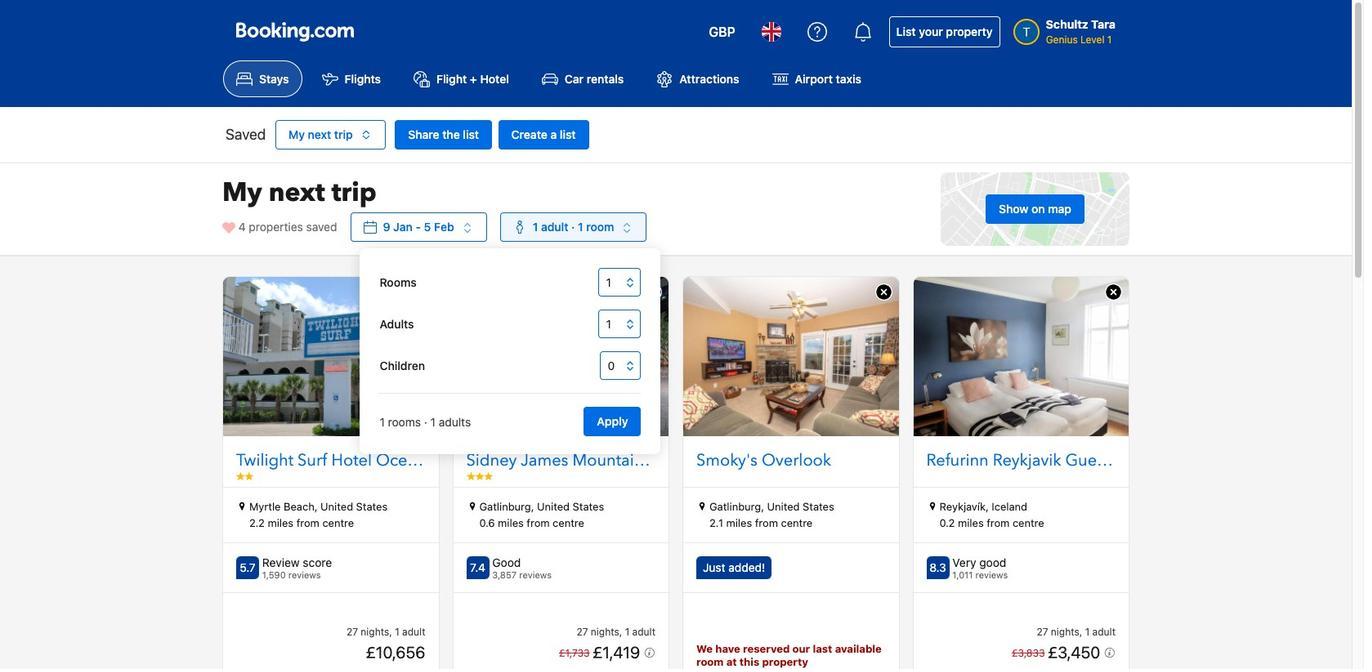 Task type: vqa. For each thing, say whether or not it's contained in the screenshot.
What in "DROPDOWN BUTTON"
no



Task type: describe. For each thing, give the bounding box(es) containing it.
27 nights, 1 adult for £1,419
[[577, 626, 655, 638]]

smoky's
[[696, 450, 758, 472]]

2.1
[[709, 516, 723, 530]]

car rentals
[[565, 72, 624, 86]]

scored  5.7 element
[[236, 557, 259, 580]]

5.7 review score 1,590 reviews
[[240, 556, 332, 580]]

beach,
[[284, 500, 318, 514]]

adults
[[439, 415, 471, 429]]

£1,733
[[559, 647, 590, 660]]

rated element for james
[[492, 556, 552, 571]]

car rentals link
[[529, 60, 637, 97]]

1 adult                                           · 1 room
[[533, 220, 614, 234]]

available
[[835, 643, 882, 656]]

1 inside schultz tara genius level 1
[[1107, 34, 1112, 46]]

centre for 7.4
[[553, 516, 584, 530]]

9 jan - 5 feb
[[383, 220, 454, 234]]

from for just added!
[[755, 516, 778, 530]]

list for create a list
[[560, 128, 576, 142]]

1 states from the left
[[356, 500, 388, 514]]

refurinn
[[926, 450, 989, 472]]

james
[[521, 450, 568, 472]]

nights, inside '27 nights, 1 adult £10,656'
[[361, 626, 392, 638]]

scored  7.4 element
[[466, 557, 489, 580]]

reviews for 8.3
[[975, 570, 1008, 580]]

0 horizontal spatial room
[[586, 220, 614, 234]]

2.2 miles from centre
[[249, 516, 354, 530]]

ocean
[[376, 450, 425, 472]]

create
[[511, 128, 547, 142]]

1,590
[[262, 570, 286, 580]]

map
[[1048, 202, 1071, 216]]

7.4
[[470, 561, 485, 575]]

gatlinburg, for just added!
[[709, 500, 764, 514]]

apply
[[597, 415, 628, 428]]

mountain
[[572, 450, 643, 472]]

we have reserved our last available room at this property
[[696, 643, 882, 668]]

added!
[[728, 561, 765, 575]]

a
[[550, 128, 557, 142]]

5.7
[[240, 561, 256, 575]]

jan
[[393, 220, 413, 234]]

0.2
[[939, 516, 955, 530]]

smoky's overlook link
[[696, 450, 886, 473]]

room inside we have reserved our last available room at this property
[[696, 655, 724, 668]]

your
[[919, 25, 943, 38]]

myrtle beach, united states
[[249, 500, 388, 514]]

feb
[[434, 220, 454, 234]]

our
[[792, 643, 810, 656]]

we
[[696, 643, 713, 656]]

good
[[979, 556, 1006, 570]]

2.2
[[249, 516, 265, 530]]

hotel for surf
[[331, 450, 372, 472]]

miles for just added!
[[726, 516, 752, 530]]

sidney
[[466, 450, 517, 472]]

rentals
[[587, 72, 624, 86]]

from for 5.7
[[296, 516, 319, 530]]

lodge
[[648, 450, 696, 472]]

4
[[238, 220, 246, 234]]

schultz
[[1046, 17, 1088, 31]]

reviews for 5.7
[[288, 570, 321, 580]]

from for 8.3
[[987, 516, 1010, 530]]

twilight surf hotel ocean front link
[[236, 450, 468, 473]]

nights, for £3,450
[[1051, 626, 1082, 638]]

sidney james mountain lodge link
[[466, 450, 696, 473]]

good
[[492, 556, 521, 570]]

list for share the list
[[463, 128, 479, 142]]

reykjavik
[[993, 450, 1061, 472]]

show
[[999, 202, 1028, 216]]

1 vertical spatial trip
[[332, 175, 377, 211]]

flight + hotel link
[[401, 60, 522, 97]]

£3,833
[[1012, 647, 1045, 660]]

gatlinburg, united states for 7.4
[[479, 500, 604, 514]]

trip inside button
[[334, 128, 353, 142]]

at
[[726, 655, 737, 668]]

0.6
[[479, 516, 495, 530]]

gbp button
[[699, 12, 745, 51]]

twilight
[[236, 450, 293, 472]]

from  1,590 reviews element
[[262, 570, 332, 580]]

just
[[703, 561, 725, 575]]

9
[[383, 220, 390, 234]]

flight
[[436, 72, 467, 86]]

very
[[952, 556, 976, 570]]

properties
[[249, 220, 303, 234]]

1 vertical spatial my
[[222, 175, 262, 211]]

reserved
[[743, 643, 790, 656]]

miles for 8.3
[[958, 516, 984, 530]]

gatlinburg, for 7.4
[[479, 500, 534, 514]]

centre for 5.7
[[322, 516, 354, 530]]

smoky's overlook
[[696, 450, 831, 472]]

my next trip button
[[275, 120, 385, 150]]

refurinn reykjavik guesthouse link
[[926, 450, 1155, 473]]

rooms
[[380, 276, 417, 290]]

my next trip inside button
[[288, 128, 353, 142]]



Task type: locate. For each thing, give the bounding box(es) containing it.
gatlinburg, up 0.6
[[479, 500, 534, 514]]

miles for 7.4
[[498, 516, 524, 530]]

2 reviews from the left
[[519, 570, 552, 580]]

united up 2.1 miles from centre on the bottom right of the page
[[767, 500, 800, 514]]

· for rooms
[[424, 415, 427, 429]]

0 horizontal spatial ·
[[424, 415, 427, 429]]

attractions
[[679, 72, 739, 86]]

create a list button
[[498, 120, 589, 150]]

1 horizontal spatial 27
[[577, 626, 588, 638]]

1 27 nights, 1 adult from the left
[[577, 626, 655, 638]]

1 vertical spatial next
[[269, 175, 325, 211]]

2 horizontal spatial 27
[[1037, 626, 1048, 638]]

27 for £3,450
[[1037, 626, 1048, 638]]

have
[[715, 643, 740, 656]]

centre down iceland
[[1013, 516, 1044, 530]]

£10,656
[[366, 643, 425, 662]]

united up 0.6 miles from centre
[[537, 500, 570, 514]]

0 horizontal spatial united
[[320, 500, 353, 514]]

flights
[[345, 72, 381, 86]]

rated element containing review score
[[262, 556, 332, 571]]

2 27 nights, 1 adult from the left
[[1037, 626, 1116, 638]]

3 rated element from the left
[[952, 556, 1008, 571]]

saved
[[226, 126, 266, 143]]

guesthouse
[[1065, 450, 1155, 472]]

1 horizontal spatial list
[[560, 128, 576, 142]]

8.3
[[929, 561, 946, 575]]

1 horizontal spatial 27 nights, 1 adult
[[1037, 626, 1116, 638]]

nights, up £3,450
[[1051, 626, 1082, 638]]

1 united from the left
[[320, 500, 353, 514]]

gatlinburg, united states
[[479, 500, 604, 514], [709, 500, 834, 514]]

reykjavík,
[[939, 500, 989, 514]]

1 nights, from the left
[[361, 626, 392, 638]]

0 vertical spatial trip
[[334, 128, 353, 142]]

property right this
[[762, 655, 808, 668]]

from up added!
[[755, 516, 778, 530]]

1 horizontal spatial hotel
[[480, 72, 509, 86]]

my inside button
[[288, 128, 305, 142]]

1 vertical spatial ·
[[424, 415, 427, 429]]

list right "the"
[[463, 128, 479, 142]]

1 horizontal spatial room
[[696, 655, 724, 668]]

this
[[740, 655, 759, 668]]

nights, for £1,419
[[591, 626, 622, 638]]

miles down reykjavík,
[[958, 516, 984, 530]]

attractions link
[[643, 60, 752, 97]]

hotel right +
[[480, 72, 509, 86]]

0 vertical spatial room
[[586, 220, 614, 234]]

states for just added!
[[803, 500, 834, 514]]

0 vertical spatial ·
[[571, 220, 575, 234]]

miles right 2.1
[[726, 516, 752, 530]]

gatlinburg, united states up 2.1 miles from centre on the bottom right of the page
[[709, 500, 834, 514]]

property inside list your property link
[[946, 25, 993, 38]]

iceland
[[992, 500, 1027, 514]]

3 from from the left
[[755, 516, 778, 530]]

adults
[[380, 317, 414, 331]]

booking.com online hotel reservations image
[[236, 22, 354, 42]]

show on map button
[[986, 195, 1085, 224]]

reviews right 1,590
[[288, 570, 321, 580]]

property inside we have reserved our last available room at this property
[[762, 655, 808, 668]]

1 horizontal spatial my
[[288, 128, 305, 142]]

just added!
[[703, 561, 765, 575]]

trip up saved on the top of the page
[[332, 175, 377, 211]]

flights link
[[309, 60, 394, 97]]

list
[[896, 25, 916, 38]]

property
[[946, 25, 993, 38], [762, 655, 808, 668]]

refurinn reykjavik guesthouse
[[926, 450, 1155, 472]]

apply button
[[584, 407, 641, 437]]

children
[[380, 359, 425, 373]]

7.4 good 3,857 reviews
[[470, 556, 552, 580]]

8.3 very good 1,011 reviews
[[929, 556, 1008, 580]]

1 list from the left
[[463, 128, 479, 142]]

overlook
[[762, 450, 831, 472]]

taxis
[[836, 72, 861, 86]]

genius
[[1046, 34, 1078, 46]]

from
[[296, 516, 319, 530], [527, 516, 550, 530], [755, 516, 778, 530], [987, 516, 1010, 530]]

2 centre from the left
[[553, 516, 584, 530]]

the
[[442, 128, 460, 142]]

nights, up £1,419 in the bottom of the page
[[591, 626, 622, 638]]

schultz tara genius level 1
[[1046, 17, 1116, 46]]

from right 0.6
[[527, 516, 550, 530]]

rated element
[[262, 556, 332, 571], [492, 556, 552, 571], [952, 556, 1008, 571]]

reviews inside the 8.3 very good 1,011 reviews
[[975, 570, 1008, 580]]

reviews right 1,011 at the bottom
[[975, 570, 1008, 580]]

1 gatlinburg, united states from the left
[[479, 500, 604, 514]]

3 states from the left
[[803, 500, 834, 514]]

0.6 miles from centre
[[479, 516, 584, 530]]

2.1 miles from centre
[[709, 516, 813, 530]]

2 nights, from the left
[[591, 626, 622, 638]]

0 horizontal spatial property
[[762, 655, 808, 668]]

from down iceland
[[987, 516, 1010, 530]]

rated element containing good
[[492, 556, 552, 571]]

3 nights, from the left
[[1051, 626, 1082, 638]]

2 stars image
[[236, 472, 253, 481]]

1 vertical spatial my next trip
[[222, 175, 377, 211]]

myrtle
[[249, 500, 281, 514]]

3 united from the left
[[767, 500, 800, 514]]

hotel right surf
[[331, 450, 372, 472]]

1 vertical spatial room
[[696, 655, 724, 668]]

2 rated element from the left
[[492, 556, 552, 571]]

states for 7.4
[[573, 500, 604, 514]]

from down beach,
[[296, 516, 319, 530]]

3,857
[[492, 570, 517, 580]]

twilight surf hotel ocean front
[[236, 450, 468, 472]]

2 gatlinburg, from the left
[[709, 500, 764, 514]]

1 vertical spatial property
[[762, 655, 808, 668]]

27 nights, 1 adult £10,656
[[346, 626, 425, 662]]

miles for 5.7
[[268, 516, 294, 530]]

1 centre from the left
[[322, 516, 354, 530]]

share the list
[[408, 128, 479, 142]]

3 reviews from the left
[[975, 570, 1008, 580]]

2 horizontal spatial nights,
[[1051, 626, 1082, 638]]

create a list
[[511, 128, 576, 142]]

4 centre from the left
[[1013, 516, 1044, 530]]

surf
[[298, 450, 327, 472]]

4 from from the left
[[987, 516, 1010, 530]]

0 horizontal spatial gatlinburg,
[[479, 500, 534, 514]]

rated element containing very good
[[952, 556, 1008, 571]]

centre down smoky's overlook link
[[781, 516, 813, 530]]

list right the a
[[560, 128, 576, 142]]

1 27 from the left
[[346, 626, 358, 638]]

stays
[[259, 72, 289, 86]]

stays link
[[223, 60, 302, 97]]

adult inside '27 nights, 1 adult £10,656'
[[402, 626, 425, 638]]

0 horizontal spatial gatlinburg, united states
[[479, 500, 604, 514]]

rated element for surf
[[262, 556, 332, 571]]

tara
[[1091, 17, 1116, 31]]

1 miles from the left
[[268, 516, 294, 530]]

gatlinburg, united states for just added!
[[709, 500, 834, 514]]

car
[[565, 72, 584, 86]]

1 horizontal spatial states
[[573, 500, 604, 514]]

1 horizontal spatial reviews
[[519, 570, 552, 580]]

1 gatlinburg, from the left
[[479, 500, 534, 514]]

2 horizontal spatial united
[[767, 500, 800, 514]]

27 for £1,419
[[577, 626, 588, 638]]

flight + hotel
[[436, 72, 509, 86]]

4 miles from the left
[[958, 516, 984, 530]]

2 united from the left
[[537, 500, 570, 514]]

27 nights, 1 adult
[[577, 626, 655, 638], [1037, 626, 1116, 638]]

2 states from the left
[[573, 500, 604, 514]]

miles
[[268, 516, 294, 530], [498, 516, 524, 530], [726, 516, 752, 530], [958, 516, 984, 530]]

0 horizontal spatial list
[[463, 128, 479, 142]]

next up 4 properties saved
[[269, 175, 325, 211]]

27 nights, 1 adult for £3,450
[[1037, 626, 1116, 638]]

0 vertical spatial hotel
[[480, 72, 509, 86]]

united
[[320, 500, 353, 514], [537, 500, 570, 514], [767, 500, 800, 514]]

3 centre from the left
[[781, 516, 813, 530]]

miles right 0.6
[[498, 516, 524, 530]]

share
[[408, 128, 439, 142]]

1
[[1107, 34, 1112, 46], [533, 220, 538, 234], [578, 220, 583, 234], [380, 415, 385, 429], [430, 415, 436, 429], [395, 626, 399, 638], [625, 626, 629, 638], [1085, 626, 1090, 638]]

gatlinburg, united states up 0.6 miles from centre
[[479, 500, 604, 514]]

next down flights link
[[308, 128, 331, 142]]

united right beach,
[[320, 500, 353, 514]]

1 vertical spatial hotel
[[331, 450, 372, 472]]

reviews inside 7.4 good 3,857 reviews
[[519, 570, 552, 580]]

centre down myrtle beach, united states
[[322, 516, 354, 530]]

sidney james mountain lodge
[[466, 450, 696, 472]]

0 vertical spatial my
[[288, 128, 305, 142]]

reviews inside 5.7 review score 1,590 reviews
[[288, 570, 321, 580]]

· for adult
[[571, 220, 575, 234]]

hotel
[[480, 72, 509, 86], [331, 450, 372, 472]]

trip
[[334, 128, 353, 142], [332, 175, 377, 211]]

from  3,857 reviews element
[[492, 570, 552, 580]]

2 horizontal spatial rated element
[[952, 556, 1008, 571]]

0 horizontal spatial hotel
[[331, 450, 372, 472]]

level
[[1080, 34, 1105, 46]]

united for 7.4
[[537, 500, 570, 514]]

states down sidney james mountain lodge link
[[573, 500, 604, 514]]

0.2 miles from centre
[[939, 516, 1044, 530]]

scored  8.3 element
[[926, 557, 949, 580]]

0 horizontal spatial 27
[[346, 626, 358, 638]]

my up 4
[[222, 175, 262, 211]]

list your property link
[[889, 16, 1000, 47]]

centre for 8.3
[[1013, 516, 1044, 530]]

reykjavík, iceland
[[939, 500, 1027, 514]]

2 miles from the left
[[498, 516, 524, 530]]

27 inside '27 nights, 1 adult £10,656'
[[346, 626, 358, 638]]

2 list from the left
[[560, 128, 576, 142]]

27 nights, 1 adult up £3,450
[[1037, 626, 1116, 638]]

£3,450
[[1048, 643, 1104, 662]]

0 horizontal spatial nights,
[[361, 626, 392, 638]]

property right your
[[946, 25, 993, 38]]

share the list button
[[395, 120, 492, 150]]

0 horizontal spatial states
[[356, 500, 388, 514]]

1 inside '27 nights, 1 adult £10,656'
[[395, 626, 399, 638]]

list your property
[[896, 25, 993, 38]]

1 horizontal spatial nights,
[[591, 626, 622, 638]]

2 horizontal spatial states
[[803, 500, 834, 514]]

£1,419
[[593, 643, 644, 662]]

my next trip up 4 properties saved
[[222, 175, 377, 211]]

1 horizontal spatial rated element
[[492, 556, 552, 571]]

gbp
[[709, 25, 735, 39]]

miles down myrtle
[[268, 516, 294, 530]]

states down the twilight surf hotel ocean front link
[[356, 500, 388, 514]]

0 horizontal spatial rated element
[[262, 556, 332, 571]]

0 vertical spatial my next trip
[[288, 128, 353, 142]]

hotel for +
[[480, 72, 509, 86]]

1 horizontal spatial united
[[537, 500, 570, 514]]

united for just added!
[[767, 500, 800, 514]]

rooms
[[388, 415, 421, 429]]

trip down flights link
[[334, 128, 353, 142]]

reviews right '3,857'
[[519, 570, 552, 580]]

0 vertical spatial property
[[946, 25, 993, 38]]

airport taxis
[[795, 72, 861, 86]]

3 27 from the left
[[1037, 626, 1048, 638]]

2 gatlinburg, united states from the left
[[709, 500, 834, 514]]

2 horizontal spatial reviews
[[975, 570, 1008, 580]]

my right saved
[[288, 128, 305, 142]]

0 horizontal spatial my
[[222, 175, 262, 211]]

3 stars image
[[466, 472, 492, 481]]

show on map
[[999, 202, 1071, 216]]

nights, up £10,656 at the bottom left of the page
[[361, 626, 392, 638]]

states down the 'overlook'
[[803, 500, 834, 514]]

0 horizontal spatial 27 nights, 1 adult
[[577, 626, 655, 638]]

from for 7.4
[[527, 516, 550, 530]]

my next trip
[[288, 128, 353, 142], [222, 175, 377, 211]]

1 from from the left
[[296, 516, 319, 530]]

+
[[470, 72, 477, 86]]

centre for just added!
[[781, 516, 813, 530]]

from  1,011 reviews element
[[952, 570, 1008, 580]]

front
[[430, 450, 468, 472]]

my
[[288, 128, 305, 142], [222, 175, 262, 211]]

gatlinburg, up 2.1
[[709, 500, 764, 514]]

1 reviews from the left
[[288, 570, 321, 580]]

2 27 from the left
[[577, 626, 588, 638]]

next inside button
[[308, 128, 331, 142]]

1 horizontal spatial gatlinburg, united states
[[709, 500, 834, 514]]

1 rooms ·  1 adults
[[380, 415, 471, 429]]

my next trip down flights link
[[288, 128, 353, 142]]

1 horizontal spatial ·
[[571, 220, 575, 234]]

1,011
[[952, 570, 973, 580]]

5
[[424, 220, 431, 234]]

2 from from the left
[[527, 516, 550, 530]]

centre down sidney james mountain lodge link
[[553, 516, 584, 530]]

0 vertical spatial next
[[308, 128, 331, 142]]

1 rated element from the left
[[262, 556, 332, 571]]

review
[[262, 556, 300, 570]]

3 miles from the left
[[726, 516, 752, 530]]

27 nights, 1 adult up £1,419 in the bottom of the page
[[577, 626, 655, 638]]

1 horizontal spatial property
[[946, 25, 993, 38]]

1 horizontal spatial gatlinburg,
[[709, 500, 764, 514]]

reviews
[[288, 570, 321, 580], [519, 570, 552, 580], [975, 570, 1008, 580]]

0 horizontal spatial reviews
[[288, 570, 321, 580]]

airport taxis link
[[759, 60, 874, 97]]



